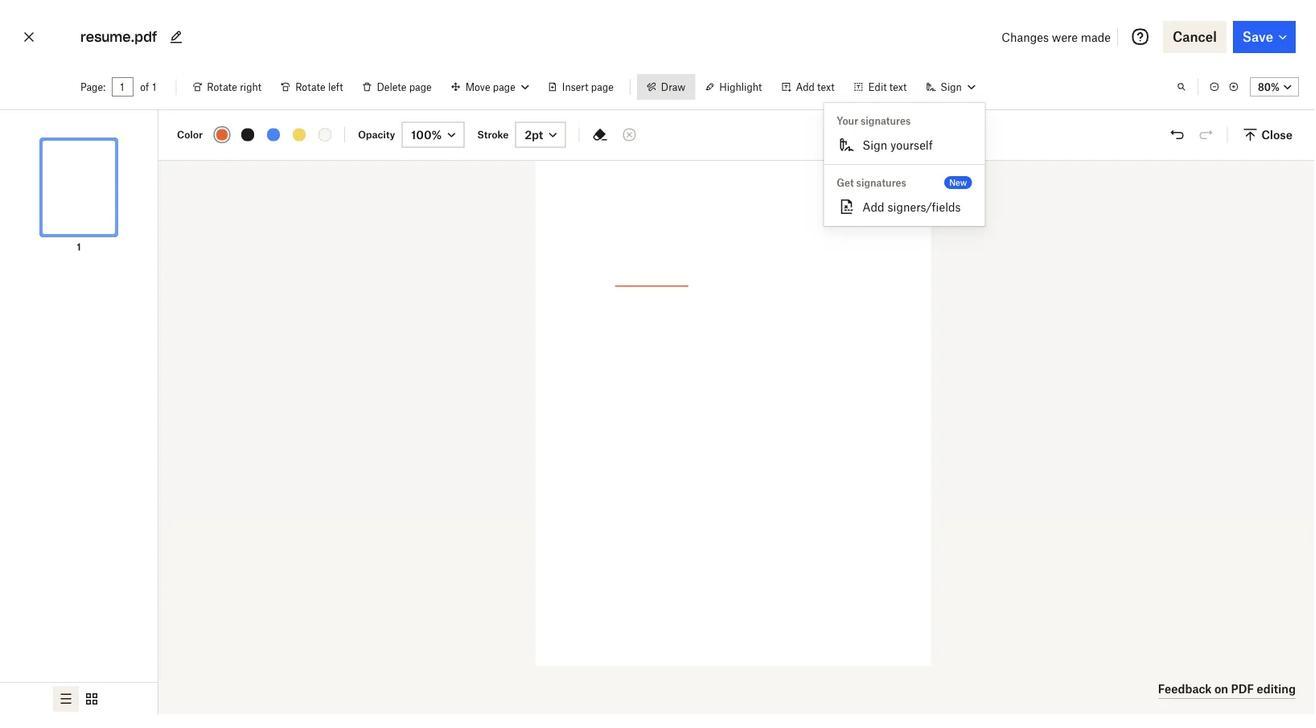 Task type: locate. For each thing, give the bounding box(es) containing it.
rotate inside rotate left button
[[295, 81, 326, 93]]

1 horizontal spatial rotate
[[295, 81, 326, 93]]

add inside menu item
[[863, 200, 885, 214]]

0 vertical spatial sign
[[941, 81, 962, 93]]

page right delete
[[409, 81, 432, 93]]

cancel
[[1173, 29, 1217, 45]]

text left edit
[[818, 81, 835, 93]]

pdf
[[1232, 682, 1255, 696]]

0 vertical spatial add
[[796, 81, 815, 93]]

add inside button
[[796, 81, 815, 93]]

close button
[[1235, 122, 1303, 148]]

1 vertical spatial add
[[863, 200, 885, 214]]

eraser image
[[591, 125, 610, 144]]

rotate left
[[295, 81, 343, 93]]

add text
[[796, 81, 835, 93]]

add down the get signatures at the right of the page
[[863, 200, 885, 214]]

signatures
[[861, 115, 911, 127], [857, 177, 907, 189]]

rotate right button
[[183, 74, 271, 100]]

delete page button
[[353, 74, 442, 100]]

opacity
[[358, 129, 395, 141]]

2 rotate from the left
[[295, 81, 326, 93]]

option group
[[0, 682, 158, 715]]

add text button
[[772, 74, 845, 100]]

your signatures
[[837, 115, 911, 127]]

insert page
[[562, 81, 614, 93]]

move page
[[466, 81, 516, 93]]

insert
[[562, 81, 589, 93]]

1 horizontal spatial add
[[863, 200, 885, 214]]

page
[[409, 81, 432, 93], [493, 81, 516, 93], [591, 81, 614, 93]]

1 page from the left
[[409, 81, 432, 93]]

80%
[[1259, 81, 1280, 93]]

0 horizontal spatial sign
[[863, 138, 888, 152]]

close
[[1262, 128, 1293, 142]]

delete
[[377, 81, 407, 93]]

signers/fields
[[888, 200, 961, 214]]

feedback
[[1159, 682, 1212, 696]]

of 1
[[140, 81, 156, 93]]

sign
[[941, 81, 962, 93], [863, 138, 888, 152]]

0 horizontal spatial rotate
[[207, 81, 237, 93]]

add signers/fields
[[863, 200, 961, 214]]

add right the highlight
[[796, 81, 815, 93]]

1 rotate from the left
[[207, 81, 237, 93]]

0 vertical spatial 1
[[152, 81, 156, 93]]

1 text from the left
[[818, 81, 835, 93]]

sign inside dropdown button
[[941, 81, 962, 93]]

3 page from the left
[[591, 81, 614, 93]]

page inside popup button
[[493, 81, 516, 93]]

changes were made
[[1002, 30, 1111, 44]]

sign for sign
[[941, 81, 962, 93]]

delete page
[[377, 81, 432, 93]]

1 vertical spatial 1
[[77, 241, 81, 253]]

rotate right
[[207, 81, 262, 93]]

made
[[1081, 30, 1111, 44]]

sign down the your signatures
[[863, 138, 888, 152]]

rotate inside rotate right button
[[207, 81, 237, 93]]

page right move
[[493, 81, 516, 93]]

0 horizontal spatial add
[[796, 81, 815, 93]]

rotate left right
[[207, 81, 237, 93]]

text right edit
[[890, 81, 907, 93]]

add for add signers/fields
[[863, 200, 885, 214]]

1 horizontal spatial text
[[890, 81, 907, 93]]

0 horizontal spatial page
[[409, 81, 432, 93]]

0 horizontal spatial text
[[818, 81, 835, 93]]

sign inside menu item
[[863, 138, 888, 152]]

add
[[796, 81, 815, 93], [863, 200, 885, 214]]

None number field
[[120, 80, 126, 93]]

1
[[152, 81, 156, 93], [77, 241, 81, 253]]

highlight
[[720, 81, 762, 93]]

rotate for rotate right
[[207, 81, 237, 93]]

signatures up the add signers/fields menu item
[[857, 177, 907, 189]]

rotate
[[207, 81, 237, 93], [295, 81, 326, 93]]

1 horizontal spatial page
[[493, 81, 516, 93]]

left
[[328, 81, 343, 93]]

Button to change sidebar list view to grid view radio
[[79, 686, 105, 712]]

text
[[818, 81, 835, 93], [890, 81, 907, 93]]

page right "insert"
[[591, 81, 614, 93]]

sign yourself
[[863, 138, 933, 152]]

100%
[[411, 128, 442, 142]]

2 page from the left
[[493, 81, 516, 93]]

1 vertical spatial sign
[[863, 138, 888, 152]]

0 vertical spatial signatures
[[861, 115, 911, 127]]

2 text from the left
[[890, 81, 907, 93]]

move page button
[[442, 74, 538, 100]]

insert page button
[[538, 74, 624, 100]]

2 horizontal spatial page
[[591, 81, 614, 93]]

signatures up the sign yourself
[[861, 115, 911, 127]]

rotate left left at the left top
[[295, 81, 326, 93]]

sign yourself menu item
[[824, 132, 985, 158]]

sign right edit text
[[941, 81, 962, 93]]

1 vertical spatial signatures
[[857, 177, 907, 189]]

color
[[177, 129, 203, 141]]

2pt
[[525, 128, 543, 142]]

1 horizontal spatial sign
[[941, 81, 962, 93]]



Task type: describe. For each thing, give the bounding box(es) containing it.
100% button
[[402, 122, 465, 148]]

get signatures
[[837, 177, 907, 189]]

0 horizontal spatial 1
[[77, 241, 81, 253]]

on
[[1215, 682, 1229, 696]]

save
[[1243, 29, 1274, 45]]

your
[[837, 115, 859, 127]]

edit
[[869, 81, 887, 93]]

sign for sign yourself
[[863, 138, 888, 152]]

add signers/fields menu item
[[824, 194, 985, 220]]

save button
[[1233, 21, 1296, 53]]

resume.pdf
[[80, 29, 157, 45]]

cancel button
[[1164, 21, 1227, 53]]

page for insert page
[[591, 81, 614, 93]]

add for add text
[[796, 81, 815, 93]]

feedback on pdf editing button
[[1159, 680, 1296, 699]]

edit text button
[[845, 74, 917, 100]]

get
[[837, 177, 854, 189]]

1 horizontal spatial 1
[[152, 81, 156, 93]]

of
[[140, 81, 149, 93]]

80% button
[[1251, 77, 1300, 97]]

move
[[466, 81, 491, 93]]

yourself
[[891, 138, 933, 152]]

2pt button
[[515, 122, 566, 148]]

sign button
[[917, 74, 985, 100]]

Button to change sidebar grid view to list view radio
[[53, 686, 79, 712]]

rotate left button
[[271, 74, 353, 100]]

feedback on pdf editing
[[1159, 682, 1296, 696]]

editing
[[1257, 682, 1296, 696]]

changes
[[1002, 30, 1049, 44]]

highlight button
[[696, 74, 772, 100]]

signatures for sign
[[861, 115, 911, 127]]

edit text
[[869, 81, 907, 93]]

stroke
[[477, 129, 509, 141]]

page:
[[80, 81, 106, 93]]

text for edit text
[[890, 81, 907, 93]]

page for move page
[[493, 81, 516, 93]]

text for add text
[[818, 81, 835, 93]]

right
[[240, 81, 262, 93]]

undo image
[[1168, 125, 1187, 144]]

were
[[1052, 30, 1078, 44]]

page for delete page
[[409, 81, 432, 93]]

new
[[950, 177, 968, 188]]

page 1. selected thumbnail preview. rotated 180 degrees element
[[27, 123, 130, 255]]

cancel image
[[19, 24, 39, 50]]

draw
[[661, 81, 686, 93]]

signatures for add
[[857, 177, 907, 189]]

draw button
[[637, 74, 696, 100]]

rotate for rotate left
[[295, 81, 326, 93]]



Task type: vqa. For each thing, say whether or not it's contained in the screenshot.
Dropbox
no



